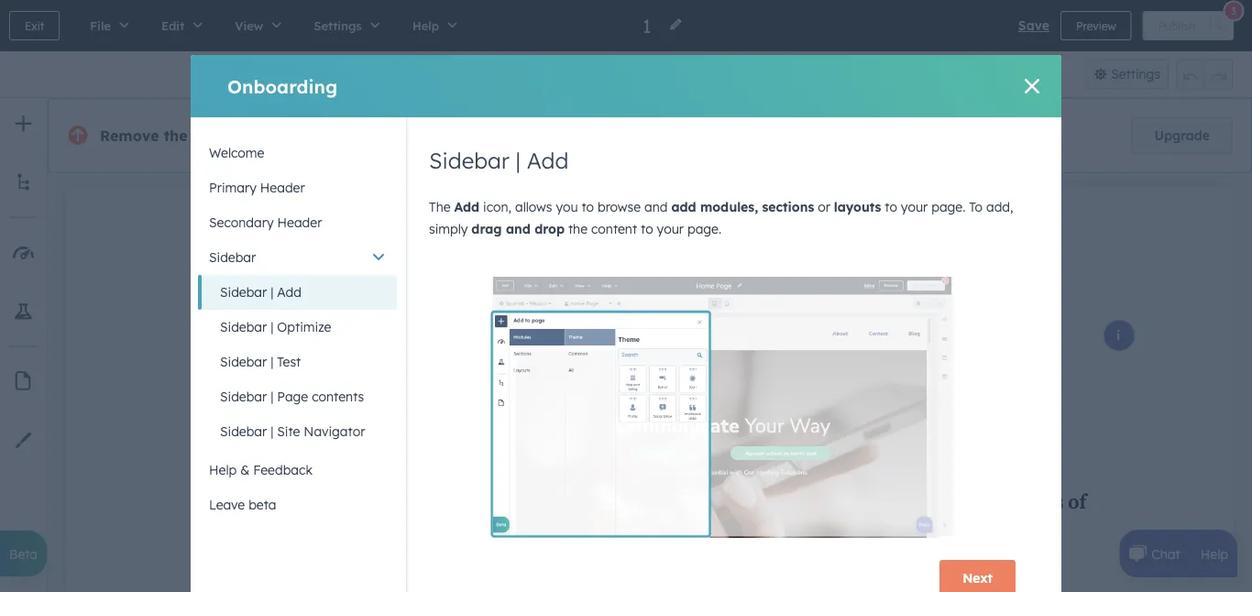 Task type: locate. For each thing, give the bounding box(es) containing it.
sidebar | page contents
[[220, 389, 364, 405]]

2 horizontal spatial add
[[527, 147, 569, 174]]

1 vertical spatial the
[[568, 221, 588, 237]]

header
[[260, 180, 305, 196], [277, 215, 322, 231]]

leave beta
[[209, 497, 276, 513]]

the
[[164, 127, 188, 145], [568, 221, 588, 237]]

sidebar for the sidebar | test button at the bottom of the page
[[220, 354, 267, 370]]

sidebar inside sidebar | optimize button
[[220, 319, 267, 335]]

sidebar | add
[[429, 147, 569, 174], [220, 284, 302, 300]]

add
[[527, 147, 569, 174], [454, 199, 480, 215], [277, 284, 302, 300]]

sections
[[762, 199, 815, 215]]

2 group from the left
[[1177, 59, 1234, 90]]

0 horizontal spatial to
[[582, 199, 594, 215]]

sidebar | test button
[[198, 345, 397, 380]]

1 horizontal spatial and
[[645, 199, 668, 215]]

1 vertical spatial help
[[1201, 546, 1229, 562]]

leave beta button
[[198, 488, 397, 523]]

| left test
[[271, 354, 274, 370]]

None field
[[641, 13, 658, 38]]

add right the
[[454, 199, 480, 215]]

1 horizontal spatial the
[[568, 221, 588, 237]]

to right layouts
[[885, 199, 898, 215]]

1 horizontal spatial your
[[657, 221, 684, 237]]

site
[[277, 424, 300, 440]]

your down add
[[657, 221, 684, 237]]

upgrade link
[[1132, 117, 1233, 154]]

preview
[[1077, 19, 1117, 33]]

unlock
[[504, 128, 545, 144]]

secondary header
[[209, 215, 322, 231]]

next button
[[940, 560, 1016, 592]]

1 horizontal spatial help
[[1201, 546, 1229, 562]]

1 horizontal spatial add
[[454, 199, 480, 215]]

0 vertical spatial help
[[209, 462, 237, 478]]

unlock premium features with crm suite starter.
[[504, 128, 798, 144]]

group down publish group
[[1177, 59, 1234, 90]]

sidebar
[[429, 147, 510, 174], [209, 249, 256, 265], [220, 284, 267, 300], [220, 319, 267, 335], [220, 354, 267, 370], [220, 389, 267, 405], [220, 424, 267, 440]]

your
[[340, 127, 374, 145], [901, 199, 928, 215], [657, 221, 684, 237]]

modules,
[[701, 199, 758, 215]]

|
[[516, 147, 521, 174], [271, 284, 274, 300], [271, 319, 274, 335], [271, 354, 274, 370], [271, 389, 274, 405], [271, 424, 274, 440]]

1 vertical spatial page.
[[688, 221, 722, 237]]

page. down add
[[688, 221, 722, 237]]

1 horizontal spatial group
[[1177, 59, 1234, 90]]

sidebar button
[[198, 240, 397, 275]]

header down welcome button in the top left of the page
[[260, 180, 305, 196]]

welcome button
[[198, 136, 397, 171]]

0 vertical spatial the
[[164, 127, 188, 145]]

0 vertical spatial header
[[260, 180, 305, 196]]

your inside to your page. to add, simply
[[901, 199, 928, 215]]

add down unlock
[[527, 147, 569, 174]]

suite
[[720, 128, 751, 144]]

the add icon, allows you to browse and add modules, sections or layouts
[[429, 199, 882, 215]]

2 vertical spatial your
[[657, 221, 684, 237]]

add inside button
[[277, 284, 302, 300]]

help inside button
[[209, 462, 237, 478]]

drag and drop the content to your page.
[[472, 221, 722, 237]]

your right layouts
[[901, 199, 928, 215]]

you
[[556, 199, 578, 215]]

add down sidebar 'button'
[[277, 284, 302, 300]]

sidebar | add button
[[198, 275, 397, 310]]

group
[[586, 59, 658, 90], [1177, 59, 1234, 90]]

0 horizontal spatial sidebar | add
[[220, 284, 302, 300]]

sidebar for sidebar | page contents button
[[220, 389, 267, 405]]

to your page. to add, simply
[[429, 199, 1014, 237]]

logo
[[262, 127, 295, 145]]

to inside to your page. to add, simply
[[885, 199, 898, 215]]

contents
[[312, 389, 364, 405]]

1 vertical spatial add
[[454, 199, 480, 215]]

1 vertical spatial sidebar | add
[[220, 284, 302, 300]]

0 vertical spatial sidebar | add
[[429, 147, 569, 174]]

| left page
[[271, 389, 274, 405]]

help & feedback
[[209, 462, 313, 478]]

0 horizontal spatial the
[[164, 127, 188, 145]]

header down primary header button
[[277, 215, 322, 231]]

1 horizontal spatial page.
[[932, 199, 966, 215]]

to right you
[[582, 199, 594, 215]]

the
[[429, 199, 451, 215]]

sidebar inside sidebar | add button
[[220, 284, 267, 300]]

hubspot
[[192, 127, 257, 145]]

sidebar | add inside button
[[220, 284, 302, 300]]

next
[[963, 570, 993, 586]]

to for page.
[[641, 221, 654, 237]]

sidebar | add down unlock
[[429, 147, 569, 174]]

sidebar | add up sidebar | optimize
[[220, 284, 302, 300]]

| up sidebar | optimize
[[271, 284, 274, 300]]

0 horizontal spatial group
[[586, 59, 658, 90]]

| for sidebar | site navigator button
[[271, 424, 274, 440]]

| inside button
[[271, 389, 274, 405]]

| for sidebar | page contents button
[[271, 389, 274, 405]]

save
[[1019, 17, 1050, 33]]

sidebar up sidebar | test
[[220, 319, 267, 335]]

0 vertical spatial your
[[340, 127, 374, 145]]

publish button
[[1143, 11, 1211, 40]]

0 horizontal spatial and
[[506, 221, 531, 237]]

and down allows
[[506, 221, 531, 237]]

the down you
[[568, 221, 588, 237]]

page.
[[932, 199, 966, 215], [688, 221, 722, 237]]

0 vertical spatial page.
[[932, 199, 966, 215]]

page. left to
[[932, 199, 966, 215]]

| for sidebar | optimize button
[[271, 319, 274, 335]]

and left add
[[645, 199, 668, 215]]

1 group from the left
[[586, 59, 658, 90]]

2 vertical spatial add
[[277, 284, 302, 300]]

sidebar up sidebar | optimize
[[220, 284, 267, 300]]

1 horizontal spatial to
[[641, 221, 654, 237]]

1 vertical spatial header
[[277, 215, 322, 231]]

help for help & feedback
[[209, 462, 237, 478]]

header inside secondary header button
[[277, 215, 322, 231]]

your right from
[[340, 127, 374, 145]]

simply
[[429, 221, 468, 237]]

0 horizontal spatial help
[[209, 462, 237, 478]]

to down the add icon, allows you to browse and add modules, sections or layouts
[[641, 221, 654, 237]]

| left site
[[271, 424, 274, 440]]

help & feedback button
[[198, 453, 397, 488]]

save button
[[1019, 15, 1050, 37]]

group up features
[[586, 59, 658, 90]]

settings
[[1112, 66, 1161, 82]]

remove
[[100, 127, 159, 145]]

and
[[645, 199, 668, 215], [506, 221, 531, 237]]

sidebar inside sidebar 'button'
[[209, 249, 256, 265]]

from
[[299, 127, 335, 145]]

sidebar inside sidebar | page contents button
[[220, 389, 267, 405]]

the right remove
[[164, 127, 188, 145]]

layouts
[[834, 199, 882, 215]]

0 horizontal spatial add
[[277, 284, 302, 300]]

sidebar inside the sidebar | test button
[[220, 354, 267, 370]]

help left &
[[209, 462, 237, 478]]

beta
[[9, 546, 38, 562]]

exit link
[[9, 11, 60, 40]]

publish
[[1159, 19, 1196, 33]]

| for the sidebar | test button at the bottom of the page
[[271, 354, 274, 370]]

to
[[582, 199, 594, 215], [885, 199, 898, 215], [641, 221, 654, 237]]

sidebar for sidebar | optimize button
[[220, 319, 267, 335]]

sidebar left test
[[220, 354, 267, 370]]

3
[[1231, 5, 1237, 17]]

sidebar up &
[[220, 424, 267, 440]]

help
[[209, 462, 237, 478], [1201, 546, 1229, 562]]

the inside sidebar | add dialog
[[568, 221, 588, 237]]

sidebar inside sidebar | site navigator button
[[220, 424, 267, 440]]

publish group
[[1143, 11, 1234, 40]]

1 vertical spatial your
[[901, 199, 928, 215]]

0 horizontal spatial your
[[340, 127, 374, 145]]

2 horizontal spatial to
[[885, 199, 898, 215]]

crm
[[688, 128, 717, 144]]

close image
[[1025, 79, 1040, 94]]

help right chat
[[1201, 546, 1229, 562]]

header inside primary header button
[[260, 180, 305, 196]]

2 horizontal spatial your
[[901, 199, 928, 215]]

| down unlock
[[516, 147, 521, 174]]

| left optimize
[[271, 319, 274, 335]]

navigator
[[304, 424, 365, 440]]

sidebar down sidebar | test
[[220, 389, 267, 405]]

sidebar down secondary in the top left of the page
[[209, 249, 256, 265]]



Task type: describe. For each thing, give the bounding box(es) containing it.
header for primary header
[[260, 180, 305, 196]]

exit
[[25, 19, 44, 33]]

add
[[672, 199, 697, 215]]

upgrade
[[1155, 127, 1210, 144]]

page
[[277, 389, 308, 405]]

beta button
[[0, 531, 47, 577]]

features
[[606, 128, 656, 144]]

sidebar | add dialog
[[191, 55, 1062, 592]]

sidebar | optimize
[[220, 319, 331, 335]]

sidebar | site navigator
[[220, 424, 365, 440]]

help for help
[[1201, 546, 1229, 562]]

sidebar for sidebar | add button at the left
[[220, 284, 267, 300]]

add,
[[987, 199, 1014, 215]]

or
[[818, 199, 831, 215]]

1 vertical spatial and
[[506, 221, 531, 237]]

primary header button
[[198, 171, 397, 205]]

drag
[[472, 221, 502, 237]]

icon,
[[483, 199, 512, 215]]

settings button
[[1085, 59, 1169, 90]]

chat
[[1152, 546, 1181, 562]]

remove the hubspot logo from your landing pages.
[[100, 127, 489, 145]]

welcome
[[209, 145, 264, 161]]

sidebar | test
[[220, 354, 301, 370]]

secondary header button
[[198, 205, 397, 240]]

| for sidebar | add button at the left
[[271, 284, 274, 300]]

beta
[[249, 497, 276, 513]]

sidebar down pages.
[[429, 147, 510, 174]]

1 horizontal spatial sidebar | add
[[429, 147, 569, 174]]

landing
[[379, 127, 436, 145]]

to
[[970, 199, 983, 215]]

leave
[[209, 497, 245, 513]]

optimize
[[277, 319, 331, 335]]

sidebar for sidebar | site navigator button
[[220, 424, 267, 440]]

premium
[[548, 128, 602, 144]]

0 vertical spatial add
[[527, 147, 569, 174]]

header for secondary header
[[277, 215, 322, 231]]

drop
[[535, 221, 565, 237]]

primary
[[209, 180, 257, 196]]

preview button
[[1061, 11, 1132, 40]]

0 horizontal spatial page.
[[688, 221, 722, 237]]

allows
[[515, 199, 552, 215]]

primary header
[[209, 180, 305, 196]]

with
[[659, 128, 685, 144]]

sidebar | page contents button
[[198, 380, 397, 414]]

page. inside to your page. to add, simply
[[932, 199, 966, 215]]

sidebar | optimize button
[[198, 310, 397, 345]]

onboarding
[[227, 75, 338, 98]]

&
[[240, 462, 250, 478]]

feedback
[[253, 462, 313, 478]]

content
[[591, 221, 637, 237]]

browse
[[598, 199, 641, 215]]

test
[[277, 354, 301, 370]]

to for and
[[582, 199, 594, 215]]

starter.
[[754, 128, 798, 144]]

secondary
[[209, 215, 274, 231]]

pages.
[[440, 127, 489, 145]]

sidebar | site navigator button
[[198, 414, 397, 449]]

0 vertical spatial and
[[645, 199, 668, 215]]



Task type: vqa. For each thing, say whether or not it's contained in the screenshot.
Contacts
no



